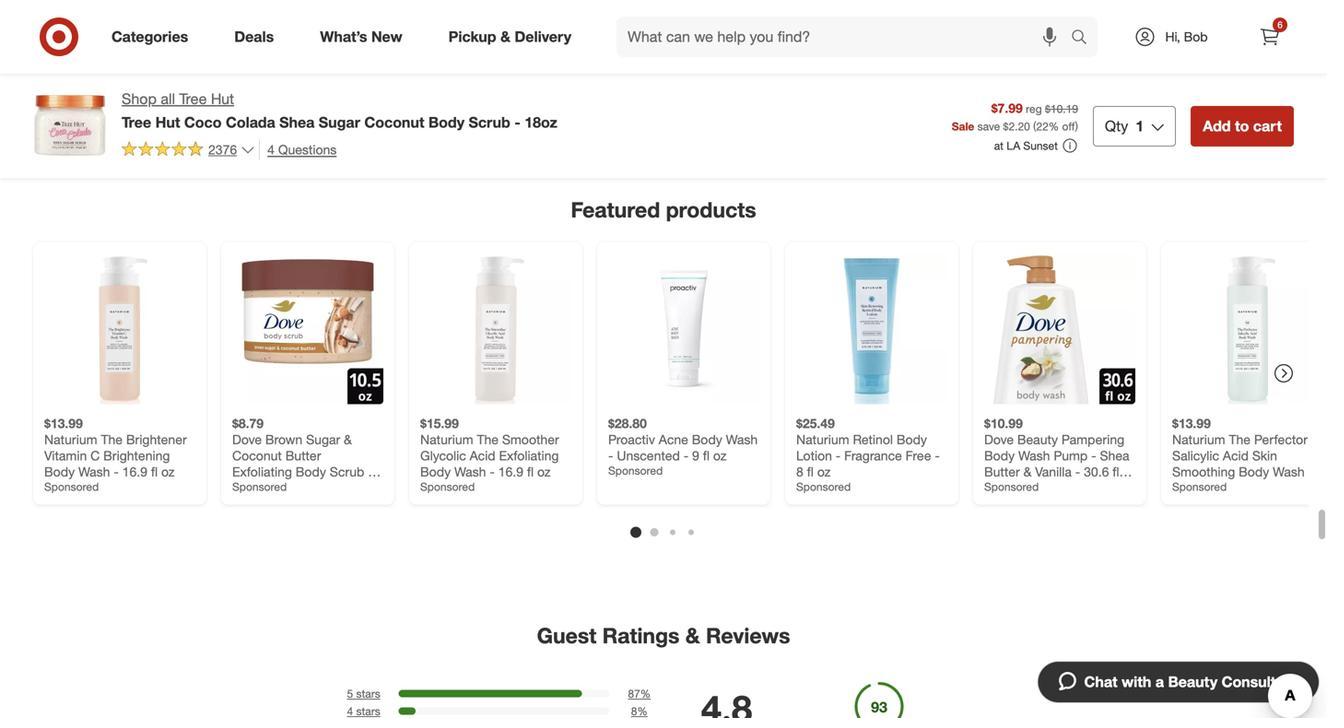 Task type: describe. For each thing, give the bounding box(es) containing it.
naturium for salicylic
[[1173, 432, 1226, 448]]

naturium the smoother glycolic acid exfoliating body wash - 16.9 fl oz image
[[420, 253, 572, 404]]

qty 1
[[1106, 117, 1144, 135]]

sponsored down "brown"
[[232, 480, 287, 494]]

pampering
[[1062, 432, 1125, 448]]

categories
[[112, 28, 188, 46]]

butter inside $8.79 dove brown sugar & coconut butter exfoliating body scrub - 10.5 oz
[[286, 448, 321, 464]]

smoother
[[502, 432, 559, 448]]

fragrance
[[845, 448, 903, 464]]

body inside $25.49 naturium retinol body lotion - fragrance free - 8 fl oz sponsored
[[897, 432, 928, 448]]

colada
[[226, 113, 275, 131]]

products
[[666, 197, 757, 223]]

coconut inside $8.79 dove brown sugar & coconut butter exfoliating body scrub - 10.5 oz
[[232, 448, 282, 464]]

$28.80 proactiv acne body wash - unscented - 9 fl oz sponsored
[[609, 415, 758, 478]]

4 for 4 stars
[[347, 704, 353, 718]]

$13.99 naturium the brightener vitamin c brightening body wash - 16.9 fl oz sponsored
[[44, 415, 187, 494]]

free
[[906, 448, 932, 464]]

exfoliating inside $8.79 dove brown sugar & coconut butter exfoliating body scrub - 10.5 oz
[[232, 464, 292, 480]]

% for 87 %
[[641, 687, 651, 701]]

stars for 4 stars
[[356, 704, 381, 718]]

butter inside $10.99 dove beauty pampering body wash pump - shea butter & vanilla - 30.6 fl oz
[[985, 464, 1020, 480]]

$7.99 reg $10.19 sale save $ 2.20 ( 22 % off )
[[952, 100, 1079, 133]]

what's new link
[[305, 17, 426, 57]]

6
[[1278, 19, 1283, 30]]

guest ratings & reviews
[[537, 623, 791, 649]]

dove beauty pampering body wash pump - shea butter & vanilla - 30.6 fl oz image
[[985, 253, 1136, 404]]

naturium retinol body lotion - fragrance free - 8 fl oz image
[[797, 253, 948, 404]]

scrub inside $8.79 dove brown sugar & coconut butter exfoliating body scrub - 10.5 oz
[[330, 464, 365, 480]]

$15.99 naturium the smoother glycolic acid exfoliating body wash - 16.9 fl oz sponsored
[[420, 415, 559, 494]]

c
[[90, 448, 100, 464]]

4 questions
[[268, 141, 337, 158]]

$28.80
[[609, 415, 647, 432]]

dove brown sugar & coconut butter exfoliating body scrub - 10.5 oz image
[[232, 253, 384, 404]]

$25.49 naturium retinol body lotion - fragrance free - 8 fl oz sponsored
[[797, 415, 940, 494]]

what's
[[320, 28, 367, 46]]

body inside $13.99 naturium the brightener vitamin c brightening body wash - 16.9 fl oz sponsored
[[44, 464, 75, 480]]

oz inside $13.99 naturium the brightener vitamin c brightening body wash - 16.9 fl oz sponsored
[[161, 464, 175, 480]]

off
[[1063, 119, 1076, 133]]

reg
[[1026, 102, 1043, 116]]

new
[[371, 28, 403, 46]]

$15.99
[[420, 415, 459, 432]]

30.6
[[1084, 464, 1110, 480]]

chat with a beauty consultant button
[[1038, 661, 1320, 704]]

categories link
[[96, 17, 211, 57]]

$13.99 naturium the perfector salicylic acid skin smoothing body wash - 16.9 fl oz
[[1173, 415, 1314, 496]]

deals link
[[219, 17, 297, 57]]

wash inside $10.99 dove beauty pampering body wash pump - shea butter & vanilla - 30.6 fl oz
[[1019, 448, 1051, 464]]

at
[[995, 139, 1004, 153]]

4 questions link
[[259, 139, 337, 160]]

- inside $13.99 naturium the brightener vitamin c brightening body wash - 16.9 fl oz sponsored
[[114, 464, 119, 480]]

proactiv
[[609, 432, 655, 448]]

add
[[1203, 117, 1231, 135]]

the for exfoliating
[[477, 432, 499, 448]]

naturium the perfector salicylic acid skin smoothing body wash - 16.9 fl oz image
[[1173, 253, 1324, 404]]

acid for body
[[1224, 448, 1249, 464]]

what's new
[[320, 28, 403, 46]]

(
[[1034, 119, 1037, 133]]

16.9 for exfoliating
[[499, 464, 524, 480]]

sponsored inside $15.99 naturium the smoother glycolic acid exfoliating body wash - 16.9 fl oz sponsored
[[420, 480, 475, 494]]

sponsored down salicylic
[[1173, 480, 1227, 494]]

retinol
[[853, 432, 893, 448]]

bob
[[1185, 29, 1208, 45]]

fl inside $13.99 naturium the brightener vitamin c brightening body wash - 16.9 fl oz sponsored
[[151, 464, 158, 480]]

- right lotion
[[836, 448, 841, 464]]

oz inside $13.99 naturium the perfector salicylic acid skin smoothing body wash - 16.9 fl oz
[[1212, 480, 1225, 496]]

$10.19
[[1046, 102, 1079, 116]]

reviews
[[706, 623, 791, 649]]

chat
[[1085, 673, 1118, 691]]

cart
[[1254, 117, 1283, 135]]

8 %
[[631, 704, 648, 718]]

vitamin
[[44, 448, 87, 464]]

0 horizontal spatial tree
[[122, 113, 151, 131]]

beauty inside $10.99 dove beauty pampering body wash pump - shea butter & vanilla - 30.6 fl oz
[[1018, 432, 1059, 448]]

6 link
[[1250, 17, 1291, 57]]

add to cart
[[1203, 117, 1283, 135]]

acid for wash
[[470, 448, 496, 464]]

qty
[[1106, 117, 1129, 135]]

sponsored inside $25.49 naturium retinol body lotion - fragrance free - 8 fl oz sponsored
[[797, 480, 851, 494]]

brightener
[[126, 432, 187, 448]]

$25.49
[[797, 415, 835, 432]]

oz inside $25.49 naturium retinol body lotion - fragrance free - 8 fl oz sponsored
[[818, 464, 831, 480]]

% inside $7.99 reg $10.19 sale save $ 2.20 ( 22 % off )
[[1049, 119, 1060, 133]]

the for brightening
[[101, 432, 123, 448]]

hi,
[[1166, 29, 1181, 45]]

delivery
[[515, 28, 572, 46]]

9
[[693, 448, 700, 464]]

smoothing
[[1173, 464, 1236, 480]]

sugar inside shop all tree hut tree hut coco colada shea sugar coconut body scrub - 18oz
[[319, 113, 361, 131]]

1 horizontal spatial tree
[[179, 90, 207, 108]]

naturium for glycolic
[[420, 432, 474, 448]]

questions
[[278, 141, 337, 158]]

16.9 inside $13.99 naturium the perfector salicylic acid skin smoothing body wash - 16.9 fl oz
[[1173, 480, 1198, 496]]

brown
[[265, 432, 303, 448]]

coconut inside shop all tree hut tree hut coco colada shea sugar coconut body scrub - 18oz
[[365, 113, 425, 131]]

featured
[[571, 197, 660, 223]]

with
[[1122, 673, 1152, 691]]

$8.79
[[232, 415, 264, 432]]

glycolic
[[420, 448, 466, 464]]

search
[[1063, 30, 1107, 48]]

sugar inside $8.79 dove brown sugar & coconut butter exfoliating body scrub - 10.5 oz
[[306, 432, 340, 448]]

& inside $8.79 dove brown sugar & coconut butter exfoliating body scrub - 10.5 oz
[[344, 432, 352, 448]]

10.5
[[232, 480, 257, 496]]

fl inside $10.99 dove beauty pampering body wash pump - shea butter & vanilla - 30.6 fl oz
[[1113, 464, 1120, 480]]

2 user image by @bodycarebello image from the left
[[904, 0, 1110, 148]]

0 horizontal spatial 8
[[631, 704, 638, 718]]

5 stars
[[347, 687, 381, 701]]

naturium for lotion
[[797, 432, 850, 448]]

pickup & delivery
[[449, 28, 572, 46]]

2.20
[[1009, 119, 1031, 133]]

87
[[628, 687, 641, 701]]

the for skin
[[1230, 432, 1251, 448]]

dove for dove brown sugar & coconut butter exfoliating body scrub - 10.5 oz
[[232, 432, 262, 448]]



Task type: locate. For each thing, give the bounding box(es) containing it.
dove left "brown"
[[232, 432, 262, 448]]

1 horizontal spatial coconut
[[365, 113, 425, 131]]

consultant
[[1222, 673, 1299, 691]]

naturium left retinol
[[797, 432, 850, 448]]

the inside $13.99 naturium the brightener vitamin c brightening body wash - 16.9 fl oz sponsored
[[101, 432, 123, 448]]

4 stars
[[347, 704, 381, 718]]

8 inside $25.49 naturium retinol body lotion - fragrance free - 8 fl oz sponsored
[[797, 464, 804, 480]]

1 horizontal spatial acid
[[1224, 448, 1249, 464]]

0 horizontal spatial exfoliating
[[232, 464, 292, 480]]

0 vertical spatial coconut
[[365, 113, 425, 131]]

oz inside the $28.80 proactiv acne body wash - unscented - 9 fl oz sponsored
[[714, 448, 727, 464]]

sponsored
[[609, 464, 663, 478], [44, 480, 99, 494], [232, 480, 287, 494], [420, 480, 475, 494], [797, 480, 851, 494], [985, 480, 1039, 494], [1173, 480, 1227, 494]]

0 vertical spatial tree
[[179, 90, 207, 108]]

featured products
[[571, 197, 757, 223]]

- left the 30.6
[[1076, 464, 1081, 480]]

naturium left smoother
[[420, 432, 474, 448]]

body down "brown"
[[296, 464, 326, 480]]

oz down brightener at the bottom of the page
[[161, 464, 175, 480]]

3 the from the left
[[1230, 432, 1251, 448]]

2376 link
[[122, 139, 256, 162]]

add to cart button
[[1192, 106, 1295, 146]]

acid right glycolic
[[470, 448, 496, 464]]

fl inside $13.99 naturium the perfector salicylic acid skin smoothing body wash - 16.9 fl oz
[[1202, 480, 1208, 496]]

wash inside $15.99 naturium the smoother glycolic acid exfoliating body wash - 16.9 fl oz sponsored
[[455, 464, 486, 480]]

oz down $25.49
[[818, 464, 831, 480]]

sponsored down glycolic
[[420, 480, 475, 494]]

scrub inside shop all tree hut tree hut coco colada shea sugar coconut body scrub - 18oz
[[469, 113, 511, 131]]

- right the skin at the right
[[1309, 464, 1314, 480]]

hut up coco
[[211, 90, 234, 108]]

1 vertical spatial hut
[[155, 113, 180, 131]]

0 horizontal spatial butter
[[286, 448, 321, 464]]

acid
[[470, 448, 496, 464], [1224, 448, 1249, 464]]

naturium inside $13.99 naturium the perfector salicylic acid skin smoothing body wash - 16.9 fl oz
[[1173, 432, 1226, 448]]

1 vertical spatial coconut
[[232, 448, 282, 464]]

shea inside shop all tree hut tree hut coco colada shea sugar coconut body scrub - 18oz
[[279, 113, 315, 131]]

1 naturium from the left
[[44, 432, 97, 448]]

sale
[[952, 119, 975, 133]]

ratings
[[603, 623, 680, 649]]

$13.99 inside $13.99 naturium the brightener vitamin c brightening body wash - 16.9 fl oz sponsored
[[44, 415, 83, 432]]

1 horizontal spatial butter
[[985, 464, 1020, 480]]

exfoliating inside $15.99 naturium the smoother glycolic acid exfoliating body wash - 16.9 fl oz sponsored
[[499, 448, 559, 464]]

1 horizontal spatial hut
[[211, 90, 234, 108]]

& right pickup
[[501, 28, 511, 46]]

- inside $8.79 dove brown sugar & coconut butter exfoliating body scrub - 10.5 oz
[[368, 464, 373, 480]]

user image by alexandreagarza image
[[240, 0, 446, 148]]

stars down 5 stars
[[356, 704, 381, 718]]

22
[[1037, 119, 1049, 133]]

1 vertical spatial 4
[[347, 704, 353, 718]]

- right the free
[[935, 448, 940, 464]]

user image by caroldeltoro image
[[18, 0, 225, 148]]

perfector
[[1255, 432, 1308, 448]]

What can we help you find? suggestions appear below search field
[[617, 17, 1076, 57]]

pickup
[[449, 28, 497, 46]]

fl inside the $28.80 proactiv acne body wash - unscented - 9 fl oz sponsored
[[703, 448, 710, 464]]

lotion
[[797, 448, 833, 464]]

1 vertical spatial shea
[[1100, 448, 1130, 464]]

tree down shop on the left top
[[122, 113, 151, 131]]

- inside $13.99 naturium the perfector salicylic acid skin smoothing body wash - 16.9 fl oz
[[1309, 464, 1314, 480]]

user image by @bodycarebello image
[[682, 0, 889, 148], [904, 0, 1110, 148], [1125, 0, 1328, 148]]

a
[[1156, 673, 1165, 691]]

all
[[161, 90, 175, 108]]

1 horizontal spatial 8
[[797, 464, 804, 480]]

naturium left brightening
[[44, 432, 97, 448]]

la
[[1007, 139, 1021, 153]]

$
[[1004, 119, 1009, 133]]

wash inside the $28.80 proactiv acne body wash - unscented - 9 fl oz sponsored
[[726, 432, 758, 448]]

fl down $25.49
[[807, 464, 814, 480]]

8
[[797, 464, 804, 480], [631, 704, 638, 718]]

salicylic
[[1173, 448, 1220, 464]]

shop
[[122, 90, 157, 108]]

2 stars from the top
[[356, 704, 381, 718]]

fl down smoother
[[527, 464, 534, 480]]

- right pump
[[1092, 448, 1097, 464]]

$13.99 for naturium the perfector salicylic acid skin smoothing body wash - 16.9 fl oz
[[1173, 415, 1212, 432]]

2 horizontal spatial 16.9
[[1173, 480, 1198, 496]]

coconut down new
[[365, 113, 425, 131]]

$13.99 up vitamin
[[44, 415, 83, 432]]

exfoliating
[[499, 448, 559, 464], [232, 464, 292, 480]]

naturium for vitamin
[[44, 432, 97, 448]]

0 vertical spatial %
[[1049, 119, 1060, 133]]

tree
[[179, 90, 207, 108], [122, 113, 151, 131]]

coconut down $8.79
[[232, 448, 282, 464]]

1 acid from the left
[[470, 448, 496, 464]]

1 horizontal spatial 16.9
[[499, 464, 524, 480]]

scrub
[[469, 113, 511, 131], [330, 464, 365, 480]]

body down pickup
[[429, 113, 465, 131]]

the
[[101, 432, 123, 448], [477, 432, 499, 448], [1230, 432, 1251, 448]]

3 naturium from the left
[[797, 432, 850, 448]]

body left the c
[[44, 464, 75, 480]]

1 vertical spatial sugar
[[306, 432, 340, 448]]

dove inside $10.99 dove beauty pampering body wash pump - shea butter & vanilla - 30.6 fl oz
[[985, 432, 1014, 448]]

body inside $13.99 naturium the perfector salicylic acid skin smoothing body wash - 16.9 fl oz
[[1239, 464, 1270, 480]]

acid inside $13.99 naturium the perfector salicylic acid skin smoothing body wash - 16.9 fl oz
[[1224, 448, 1249, 464]]

0 horizontal spatial 4
[[268, 141, 275, 158]]

4 down colada
[[268, 141, 275, 158]]

beauty inside "button"
[[1169, 673, 1218, 691]]

dove inside $8.79 dove brown sugar & coconut butter exfoliating body scrub - 10.5 oz
[[232, 432, 262, 448]]

1 vertical spatial scrub
[[330, 464, 365, 480]]

guest
[[537, 623, 597, 649]]

% down 87 % in the left of the page
[[638, 704, 648, 718]]

search button
[[1063, 17, 1107, 61]]

fl inside $15.99 naturium the smoother glycolic acid exfoliating body wash - 16.9 fl oz sponsored
[[527, 464, 534, 480]]

&
[[501, 28, 511, 46], [344, 432, 352, 448], [1024, 464, 1032, 480], [686, 623, 700, 649]]

2 $13.99 from the left
[[1173, 415, 1212, 432]]

user image by arissa valdes image
[[461, 0, 668, 148]]

beauty
[[1018, 432, 1059, 448], [1169, 673, 1218, 691]]

sugar up questions
[[319, 113, 361, 131]]

naturium inside $15.99 naturium the smoother glycolic acid exfoliating body wash - 16.9 fl oz sponsored
[[420, 432, 474, 448]]

shea inside $10.99 dove beauty pampering body wash pump - shea butter & vanilla - 30.6 fl oz
[[1100, 448, 1130, 464]]

shea
[[279, 113, 315, 131], [1100, 448, 1130, 464]]

tree right "all"
[[179, 90, 207, 108]]

18oz
[[525, 113, 558, 131]]

shea for -
[[1100, 448, 1130, 464]]

the right the c
[[101, 432, 123, 448]]

1 vertical spatial beauty
[[1169, 673, 1218, 691]]

1 user image by @bodycarebello image from the left
[[682, 0, 889, 148]]

acid left the skin at the right
[[1224, 448, 1249, 464]]

coconut
[[365, 113, 425, 131], [232, 448, 282, 464]]

coco
[[184, 113, 222, 131]]

16.9 down smoother
[[499, 464, 524, 480]]

dove for dove beauty pampering body wash pump - shea butter & vanilla - 30.6 fl oz
[[985, 432, 1014, 448]]

shea up 4 questions link
[[279, 113, 315, 131]]

exfoliating right glycolic
[[499, 448, 559, 464]]

sponsored down $10.99
[[985, 480, 1039, 494]]

0 vertical spatial 4
[[268, 141, 275, 158]]

$7.99
[[992, 100, 1023, 116]]

sugar right "brown"
[[306, 432, 340, 448]]

oz left vanilla
[[985, 480, 998, 496]]

the inside $15.99 naturium the smoother glycolic acid exfoliating body wash - 16.9 fl oz sponsored
[[477, 432, 499, 448]]

at la sunset
[[995, 139, 1058, 153]]

- inside $15.99 naturium the smoother glycolic acid exfoliating body wash - 16.9 fl oz sponsored
[[490, 464, 495, 480]]

1 horizontal spatial the
[[477, 432, 499, 448]]

0 vertical spatial beauty
[[1018, 432, 1059, 448]]

naturium the brightener vitamin c brightening body wash - 16.9 fl oz image
[[44, 253, 195, 404]]

naturium inside $25.49 naturium retinol body lotion - fragrance free - 8 fl oz sponsored
[[797, 432, 850, 448]]

0 horizontal spatial 16.9
[[122, 464, 147, 480]]

body inside shop all tree hut tree hut coco colada shea sugar coconut body scrub - 18oz
[[429, 113, 465, 131]]

brightening
[[103, 448, 170, 464]]

fl down salicylic
[[1202, 480, 1208, 496]]

pickup & delivery link
[[433, 17, 595, 57]]

stars up "4 stars"
[[356, 687, 381, 701]]

0 horizontal spatial user image by @bodycarebello image
[[682, 0, 889, 148]]

0 horizontal spatial the
[[101, 432, 123, 448]]

vanilla
[[1036, 464, 1072, 480]]

deals
[[234, 28, 274, 46]]

save
[[978, 119, 1001, 133]]

unscented
[[617, 448, 680, 464]]

0 vertical spatial hut
[[211, 90, 234, 108]]

0 vertical spatial shea
[[279, 113, 315, 131]]

0 horizontal spatial dove
[[232, 432, 262, 448]]

naturium up smoothing
[[1173, 432, 1226, 448]]

16.9 down brightener at the bottom of the page
[[122, 464, 147, 480]]

dove
[[232, 432, 262, 448], [985, 432, 1014, 448]]

body inside $15.99 naturium the smoother glycolic acid exfoliating body wash - 16.9 fl oz sponsored
[[420, 464, 451, 480]]

2 the from the left
[[477, 432, 499, 448]]

oz
[[714, 448, 727, 464], [161, 464, 175, 480], [538, 464, 551, 480], [818, 464, 831, 480], [261, 480, 274, 496], [985, 480, 998, 496], [1212, 480, 1225, 496]]

& inside $10.99 dove beauty pampering body wash pump - shea butter & vanilla - 30.6 fl oz
[[1024, 464, 1032, 480]]

- left '9'
[[684, 448, 689, 464]]

pump
[[1054, 448, 1088, 464]]

oz inside $15.99 naturium the smoother glycolic acid exfoliating body wash - 16.9 fl oz sponsored
[[538, 464, 551, 480]]

1 horizontal spatial 4
[[347, 704, 353, 718]]

0 horizontal spatial hut
[[155, 113, 180, 131]]

16.9 inside $13.99 naturium the brightener vitamin c brightening body wash - 16.9 fl oz sponsored
[[122, 464, 147, 480]]

& right ratings
[[686, 623, 700, 649]]

4 naturium from the left
[[1173, 432, 1226, 448]]

skin
[[1253, 448, 1278, 464]]

body inside $10.99 dove beauty pampering body wash pump - shea butter & vanilla - 30.6 fl oz
[[985, 448, 1015, 464]]

oz down smoother
[[538, 464, 551, 480]]

$13.99 inside $13.99 naturium the perfector salicylic acid skin smoothing body wash - 16.9 fl oz
[[1173, 415, 1212, 432]]

1 $13.99 from the left
[[44, 415, 83, 432]]

sponsored inside $13.99 naturium the brightener vitamin c brightening body wash - 16.9 fl oz sponsored
[[44, 480, 99, 494]]

- right the c
[[114, 464, 119, 480]]

fl down brightener at the bottom of the page
[[151, 464, 158, 480]]

2 naturium from the left
[[420, 432, 474, 448]]

& left vanilla
[[1024, 464, 1032, 480]]

16.9 for brightening
[[122, 464, 147, 480]]

0 horizontal spatial coconut
[[232, 448, 282, 464]]

2376
[[208, 141, 237, 157]]

% left off
[[1049, 119, 1060, 133]]

16.9 inside $15.99 naturium the smoother glycolic acid exfoliating body wash - 16.9 fl oz sponsored
[[499, 464, 524, 480]]

naturium inside $13.99 naturium the brightener vitamin c brightening body wash - 16.9 fl oz sponsored
[[44, 432, 97, 448]]

1 horizontal spatial $13.99
[[1173, 415, 1212, 432]]

1 horizontal spatial dove
[[985, 432, 1014, 448]]

proactiv acne body wash - unscented - 9 fl oz image
[[609, 253, 760, 404]]

0 vertical spatial scrub
[[469, 113, 511, 131]]

acid inside $15.99 naturium the smoother glycolic acid exfoliating body wash - 16.9 fl oz sponsored
[[470, 448, 496, 464]]

body inside $8.79 dove brown sugar & coconut butter exfoliating body scrub - 10.5 oz
[[296, 464, 326, 480]]

4
[[268, 141, 275, 158], [347, 704, 353, 718]]

)
[[1076, 119, 1079, 133]]

1 vertical spatial %
[[641, 687, 651, 701]]

1
[[1136, 117, 1144, 135]]

oz right 10.5
[[261, 480, 274, 496]]

5
[[347, 687, 353, 701]]

to
[[1236, 117, 1250, 135]]

$13.99 up salicylic
[[1173, 415, 1212, 432]]

oz inside $10.99 dove beauty pampering body wash pump - shea butter & vanilla - 30.6 fl oz
[[985, 480, 998, 496]]

16.9 down salicylic
[[1173, 480, 1198, 496]]

2 horizontal spatial the
[[1230, 432, 1251, 448]]

body down the $15.99
[[420, 464, 451, 480]]

hut
[[211, 90, 234, 108], [155, 113, 180, 131]]

8 down $25.49
[[797, 464, 804, 480]]

0 vertical spatial sugar
[[319, 113, 361, 131]]

the left the skin at the right
[[1230, 432, 1251, 448]]

beauty right a
[[1169, 673, 1218, 691]]

- left glycolic
[[368, 464, 373, 480]]

$10.99 dove beauty pampering body wash pump - shea butter & vanilla - 30.6 fl oz
[[985, 415, 1130, 496]]

fl inside $25.49 naturium retinol body lotion - fragrance free - 8 fl oz sponsored
[[807, 464, 814, 480]]

stars for 5 stars
[[356, 687, 381, 701]]

sponsored inside the $28.80 proactiv acne body wash - unscented - 9 fl oz sponsored
[[609, 464, 663, 478]]

2 vertical spatial %
[[638, 704, 648, 718]]

beauty up vanilla
[[1018, 432, 1059, 448]]

1 vertical spatial tree
[[122, 113, 151, 131]]

4 for 4 questions
[[268, 141, 275, 158]]

body inside the $28.80 proactiv acne body wash - unscented - 9 fl oz sponsored
[[692, 432, 723, 448]]

4 down 5
[[347, 704, 353, 718]]

3 user image by @bodycarebello image from the left
[[1125, 0, 1328, 148]]

2 horizontal spatial user image by @bodycarebello image
[[1125, 0, 1328, 148]]

- left 18oz
[[515, 113, 521, 131]]

the left smoother
[[477, 432, 499, 448]]

0 vertical spatial stars
[[356, 687, 381, 701]]

sponsored down vitamin
[[44, 480, 99, 494]]

1 dove from the left
[[232, 432, 262, 448]]

1 horizontal spatial shea
[[1100, 448, 1130, 464]]

0 horizontal spatial acid
[[470, 448, 496, 464]]

- down $28.80
[[609, 448, 614, 464]]

- right glycolic
[[490, 464, 495, 480]]

sponsored down lotion
[[797, 480, 851, 494]]

fl right the 30.6
[[1113, 464, 1120, 480]]

1 vertical spatial stars
[[356, 704, 381, 718]]

8 down 87
[[631, 704, 638, 718]]

87 %
[[628, 687, 651, 701]]

1 the from the left
[[101, 432, 123, 448]]

butter
[[286, 448, 321, 464], [985, 464, 1020, 480]]

%
[[1049, 119, 1060, 133], [641, 687, 651, 701], [638, 704, 648, 718]]

fl right '9'
[[703, 448, 710, 464]]

hi, bob
[[1166, 29, 1208, 45]]

wash inside $13.99 naturium the perfector salicylic acid skin smoothing body wash - 16.9 fl oz
[[1274, 464, 1305, 480]]

body down $10.99
[[985, 448, 1015, 464]]

oz right '9'
[[714, 448, 727, 464]]

oz inside $8.79 dove brown sugar & coconut butter exfoliating body scrub - 10.5 oz
[[261, 480, 274, 496]]

exfoliating down "brown"
[[232, 464, 292, 480]]

0 horizontal spatial shea
[[279, 113, 315, 131]]

1 vertical spatial 8
[[631, 704, 638, 718]]

hut down "all"
[[155, 113, 180, 131]]

shea right pump
[[1100, 448, 1130, 464]]

$13.99 for naturium the brightener vitamin c brightening body wash - 16.9 fl oz
[[44, 415, 83, 432]]

% up 8 %
[[641, 687, 651, 701]]

body down perfector
[[1239, 464, 1270, 480]]

1 horizontal spatial user image by @bodycarebello image
[[904, 0, 1110, 148]]

0 horizontal spatial beauty
[[1018, 432, 1059, 448]]

image of tree hut coco colada shea sugar coconut body scrub - 18oz image
[[33, 89, 107, 162]]

wash inside $13.99 naturium the brightener vitamin c brightening body wash - 16.9 fl oz sponsored
[[78, 464, 110, 480]]

$10.99
[[985, 415, 1023, 432]]

-
[[515, 113, 521, 131], [609, 448, 614, 464], [684, 448, 689, 464], [836, 448, 841, 464], [935, 448, 940, 464], [1092, 448, 1097, 464], [114, 464, 119, 480], [368, 464, 373, 480], [490, 464, 495, 480], [1076, 464, 1081, 480], [1309, 464, 1314, 480]]

shea for colada
[[279, 113, 315, 131]]

0 vertical spatial 8
[[797, 464, 804, 480]]

oz down salicylic
[[1212, 480, 1225, 496]]

the inside $13.99 naturium the perfector salicylic acid skin smoothing body wash - 16.9 fl oz
[[1230, 432, 1251, 448]]

% for 8 %
[[638, 704, 648, 718]]

sponsored down proactiv
[[609, 464, 663, 478]]

sunset
[[1024, 139, 1058, 153]]

1 horizontal spatial beauty
[[1169, 673, 1218, 691]]

1 stars from the top
[[356, 687, 381, 701]]

2 acid from the left
[[1224, 448, 1249, 464]]

body right retinol
[[897, 432, 928, 448]]

body right acne
[[692, 432, 723, 448]]

0 horizontal spatial scrub
[[330, 464, 365, 480]]

naturium
[[44, 432, 97, 448], [420, 432, 474, 448], [797, 432, 850, 448], [1173, 432, 1226, 448]]

acne
[[659, 432, 689, 448]]

& right "brown"
[[344, 432, 352, 448]]

$8.79 dove brown sugar & coconut butter exfoliating body scrub - 10.5 oz
[[232, 415, 373, 496]]

shop all tree hut tree hut coco colada shea sugar coconut body scrub - 18oz
[[122, 90, 558, 131]]

- inside shop all tree hut tree hut coco colada shea sugar coconut body scrub - 18oz
[[515, 113, 521, 131]]

0 horizontal spatial $13.99
[[44, 415, 83, 432]]

1 horizontal spatial exfoliating
[[499, 448, 559, 464]]

2 dove from the left
[[985, 432, 1014, 448]]

dove left pump
[[985, 432, 1014, 448]]

1 horizontal spatial scrub
[[469, 113, 511, 131]]



Task type: vqa. For each thing, say whether or not it's contained in the screenshot.
Body within $13.99 Naturium The Perfector Salicylic Acid Skin Smoothing Body Wash - 16.9 fl oz
yes



